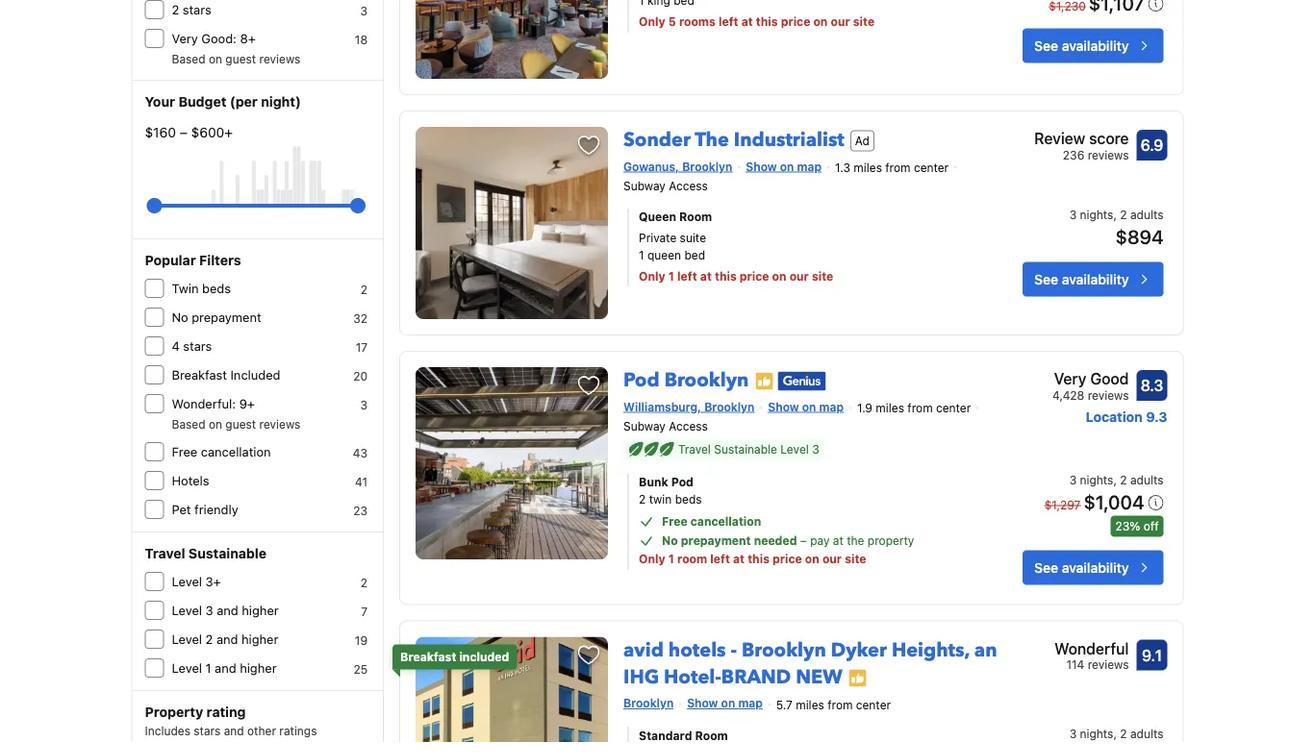 Task type: vqa. For each thing, say whether or not it's contained in the screenshot.
middle adults
yes



Task type: locate. For each thing, give the bounding box(es) containing it.
1 nights from the top
[[1080, 208, 1114, 222]]

level for level 3+
[[172, 575, 202, 589]]

group
[[154, 191, 358, 221]]

3 up $1,297
[[1070, 474, 1077, 488]]

1 access from the top
[[669, 180, 708, 193]]

2 only from the top
[[639, 269, 666, 283]]

2 up level 1 and higher
[[205, 633, 213, 647]]

sonder the industrialist image
[[416, 127, 608, 319]]

5.7 miles from center
[[776, 699, 891, 712]]

114
[[1066, 659, 1085, 672]]

3 only from the top
[[639, 553, 666, 566]]

1 vertical spatial free
[[662, 515, 688, 529]]

prepayment down twin beds
[[192, 310, 261, 325]]

2 vertical spatial site
[[845, 553, 866, 566]]

show
[[746, 160, 777, 173], [768, 400, 799, 414], [687, 697, 718, 711]]

-
[[731, 638, 737, 664]]

our inside the queen room private suite 1 queen bed only 1 left at this price on our site
[[790, 269, 809, 283]]

breakfast left included
[[400, 651, 456, 665]]

brooklyn down the
[[682, 160, 733, 173]]

very good element
[[1053, 368, 1129, 391]]

left for room
[[710, 553, 730, 566]]

0 vertical spatial ,
[[1114, 208, 1117, 222]]

1 vertical spatial miles
[[876, 402, 904, 415]]

based down very good: 8+
[[172, 52, 205, 65]]

1 availability from the top
[[1062, 37, 1129, 53]]

access inside 1.9 miles from center subway access
[[669, 420, 708, 434]]

reviews down good
[[1088, 389, 1129, 402]]

level 3+
[[172, 575, 221, 589]]

2 vertical spatial from
[[828, 699, 853, 712]]

subway inside 1.3 miles from center subway access
[[624, 180, 666, 193]]

map for brooklyn
[[819, 400, 844, 414]]

2 based on guest reviews from the top
[[172, 418, 301, 431]]

pod up williamsburg,
[[624, 368, 660, 394]]

1 see availability from the top
[[1034, 37, 1129, 53]]

on inside the queen room private suite 1 queen bed only 1 left at this price on our site
[[772, 269, 787, 283]]

miles right 5.7
[[796, 699, 824, 712]]

see availability down 3 nights , 2 adults $894
[[1034, 272, 1129, 287]]

2 subway from the top
[[624, 420, 666, 434]]

0 horizontal spatial no
[[172, 310, 188, 325]]

show on map left 1.9
[[768, 400, 844, 414]]

popular filters
[[145, 253, 241, 268]]

2 vertical spatial show on map
[[687, 697, 763, 711]]

0 vertical spatial beds
[[202, 281, 231, 296]]

0 vertical spatial based
[[172, 52, 205, 65]]

0 vertical spatial adults
[[1130, 208, 1164, 222]]

only 1 room left at this price on our site
[[639, 553, 866, 566]]

0 vertical spatial free
[[172, 445, 197, 459]]

stars right 4
[[183, 339, 212, 354]]

higher for level 2 and higher
[[242, 633, 278, 647]]

stars inside the property rating includes stars and other ratings
[[194, 725, 221, 738]]

center right 1.3
[[914, 161, 949, 174]]

2 vertical spatial see availability link
[[1023, 551, 1164, 586]]

level for level 2 and higher
[[172, 633, 202, 647]]

this property is part of our preferred partner program. it's committed to providing excellent service and good value. it'll pay us a higher commission if you make a booking. image
[[848, 669, 868, 688], [848, 669, 868, 688]]

the
[[847, 535, 864, 548]]

1 based on guest reviews from the top
[[172, 52, 301, 65]]

$894
[[1116, 226, 1164, 248]]

no up room
[[662, 535, 678, 548]]

2 access from the top
[[669, 420, 708, 434]]

sustainable up 3+
[[189, 546, 267, 562]]

level down level 3+ on the bottom of page
[[172, 604, 202, 618]]

0 horizontal spatial prepayment
[[192, 310, 261, 325]]

1 vertical spatial stars
[[183, 339, 212, 354]]

3 down the 114
[[1070, 727, 1077, 741]]

1 see availability link from the top
[[1023, 28, 1164, 63]]

from right 1.9
[[908, 402, 933, 415]]

this property is part of our preferred partner program. it's committed to providing excellent service and good value. it'll pay us a higher commission if you make a booking. image
[[755, 372, 774, 391], [755, 372, 774, 391]]

brooklyn for pod brooklyn
[[665, 368, 749, 394]]

brooklyn inside pod brooklyn link
[[665, 368, 749, 394]]

1 horizontal spatial –
[[800, 535, 807, 548]]

site inside the queen room private suite 1 queen bed only 1 left at this price on our site
[[812, 269, 834, 283]]

0 vertical spatial no
[[172, 310, 188, 325]]

0 vertical spatial this
[[756, 15, 778, 28]]

0 vertical spatial sustainable
[[714, 443, 777, 457]]

travel up level 3+ on the bottom of page
[[145, 546, 185, 562]]

1 down queen
[[669, 269, 674, 283]]

1 horizontal spatial cancellation
[[691, 515, 761, 529]]

higher up the level 2 and higher
[[242, 604, 279, 618]]

miles inside 1.3 miles from center subway access
[[854, 161, 882, 174]]

1 horizontal spatial breakfast
[[400, 651, 456, 665]]

1 vertical spatial no
[[662, 535, 678, 548]]

3 , from the top
[[1114, 727, 1117, 741]]

access down williamsburg, brooklyn
[[669, 420, 708, 434]]

1 , from the top
[[1114, 208, 1117, 222]]

0 vertical spatial see availability
[[1034, 37, 1129, 53]]

3 down 236
[[1070, 208, 1077, 222]]

brooklyn up brand
[[742, 638, 826, 664]]

, up $894
[[1114, 208, 1117, 222]]

based down wonderful:
[[172, 418, 205, 431]]

3 up bunk pod link
[[812, 443, 819, 457]]

0 horizontal spatial travel
[[145, 546, 185, 562]]

very for good
[[1054, 370, 1087, 388]]

see
[[1034, 37, 1058, 53], [1034, 272, 1058, 287], [1034, 560, 1058, 576]]

show down hotel-
[[687, 697, 718, 711]]

2 up $894
[[1120, 208, 1127, 222]]

0 horizontal spatial free cancellation
[[172, 445, 271, 459]]

popular
[[145, 253, 196, 268]]

see availability
[[1034, 37, 1129, 53], [1034, 272, 1129, 287], [1034, 560, 1129, 576]]

2 vertical spatial adults
[[1130, 727, 1164, 741]]

guest down 9+
[[225, 418, 256, 431]]

2 adults from the top
[[1130, 474, 1164, 488]]

queen room link
[[639, 208, 964, 226]]

access for the
[[669, 180, 708, 193]]

0 vertical spatial cancellation
[[201, 445, 271, 459]]

at left the
[[833, 535, 844, 548]]

free down 2 twin beds
[[662, 515, 688, 529]]

on
[[813, 15, 828, 28], [209, 52, 222, 65], [780, 160, 794, 173], [772, 269, 787, 283], [802, 400, 816, 414], [209, 418, 222, 431], [805, 553, 820, 566], [721, 697, 735, 711]]

map
[[797, 160, 822, 173], [819, 400, 844, 414], [738, 697, 763, 711]]

see availability link down 23%
[[1023, 551, 1164, 586]]

avid hotels - brooklyn dyker heights, an ihg hotel-brand new link
[[624, 630, 997, 691]]

beds right twin
[[675, 493, 702, 507]]

at right rooms
[[741, 15, 753, 28]]

level for level 1 and higher
[[172, 661, 202, 676]]

show on map down industrialist
[[746, 160, 822, 173]]

map for the
[[797, 160, 822, 173]]

2 vertical spatial nights
[[1080, 727, 1114, 741]]

availability
[[1062, 37, 1129, 53], [1062, 272, 1129, 287], [1062, 560, 1129, 576]]

2 see availability link from the top
[[1023, 262, 1164, 297]]

only inside the queen room private suite 1 queen bed only 1 left at this price on our site
[[639, 269, 666, 283]]

1 vertical spatial see availability link
[[1023, 262, 1164, 297]]

1 subway from the top
[[624, 180, 666, 193]]

1 vertical spatial access
[[669, 420, 708, 434]]

pod
[[624, 368, 660, 394], [671, 476, 694, 489]]

sonder
[[624, 127, 691, 153]]

1.3
[[835, 161, 851, 174]]

no
[[172, 310, 188, 325], [662, 535, 678, 548]]

access
[[669, 180, 708, 193], [669, 420, 708, 434]]

2 vertical spatial ,
[[1114, 727, 1117, 741]]

see availability up the review score element
[[1034, 37, 1129, 53]]

map down industrialist
[[797, 160, 822, 173]]

and down rating
[[224, 725, 244, 738]]

wonderful 114 reviews
[[1055, 640, 1129, 672]]

very for good:
[[172, 31, 198, 46]]

0 vertical spatial our
[[831, 15, 850, 28]]

2 see from the top
[[1034, 272, 1058, 287]]

very inside very good 4,428 reviews
[[1054, 370, 1087, 388]]

center inside 1.9 miles from center subway access
[[936, 402, 971, 415]]

from right 1.3
[[885, 161, 911, 174]]

1 vertical spatial subway
[[624, 420, 666, 434]]

scored 6.9 element
[[1137, 130, 1168, 161]]

adults up $894
[[1130, 208, 1164, 222]]

3 nights , 2 adults
[[1070, 474, 1164, 488], [1070, 727, 1164, 741]]

1 vertical spatial adults
[[1130, 474, 1164, 488]]

2 up 32
[[361, 283, 368, 296]]

1 vertical spatial prepayment
[[681, 535, 751, 548]]

based for wonderful:
[[172, 418, 205, 431]]

no prepayment
[[172, 310, 261, 325]]

reviews down included
[[259, 418, 301, 431]]

at down bed at the top
[[700, 269, 712, 283]]

1 horizontal spatial free
[[662, 515, 688, 529]]

1 vertical spatial from
[[908, 402, 933, 415]]

genius discounts available at this property. image
[[778, 372, 826, 391], [778, 372, 826, 391]]

at inside the queen room private suite 1 queen bed only 1 left at this price on our site
[[700, 269, 712, 283]]

wonderful:
[[172, 397, 236, 411]]

2 , from the top
[[1114, 474, 1117, 488]]

pod up 2 twin beds
[[671, 476, 694, 489]]

– left pay
[[800, 535, 807, 548]]

subway for pod
[[624, 420, 666, 434]]

miles inside 1.9 miles from center subway access
[[876, 402, 904, 415]]

1 horizontal spatial travel
[[678, 443, 711, 457]]

0 horizontal spatial very
[[172, 31, 198, 46]]

access for brooklyn
[[669, 420, 708, 434]]

sustainable
[[714, 443, 777, 457], [189, 546, 267, 562]]

nights up $1,004
[[1080, 474, 1114, 488]]

free cancellation up the hotels
[[172, 445, 271, 459]]

0 vertical spatial stars
[[183, 2, 211, 17]]

0 vertical spatial nights
[[1080, 208, 1114, 222]]

subway inside 1.9 miles from center subway access
[[624, 420, 666, 434]]

only left the 5
[[639, 15, 666, 28]]

1 vertical spatial map
[[819, 400, 844, 414]]

property rating includes stars and other ratings
[[145, 705, 317, 738]]

reviews inside review score 236 reviews
[[1088, 148, 1129, 162]]

2 vertical spatial see availability
[[1034, 560, 1129, 576]]

1 vertical spatial sustainable
[[189, 546, 267, 562]]

0 horizontal spatial breakfast
[[172, 368, 227, 382]]

0 vertical spatial prepayment
[[192, 310, 261, 325]]

2 availability from the top
[[1062, 272, 1129, 287]]

very up 4,428
[[1054, 370, 1087, 388]]

2 guest from the top
[[225, 418, 256, 431]]

0 vertical spatial very
[[172, 31, 198, 46]]

2 based from the top
[[172, 418, 205, 431]]

3 see availability from the top
[[1034, 560, 1129, 576]]

based on guest reviews down 9+
[[172, 418, 301, 431]]

0 vertical spatial see
[[1034, 37, 1058, 53]]

1 left queen
[[639, 248, 644, 262]]

19
[[355, 634, 368, 648]]

availability for sonder the industrialist
[[1062, 272, 1129, 287]]

from inside 1.3 miles from center subway access
[[885, 161, 911, 174]]

level up level 1 and higher
[[172, 633, 202, 647]]

miles right 1.3
[[854, 161, 882, 174]]

level up the property
[[172, 661, 202, 676]]

2 vertical spatial availability
[[1062, 560, 1129, 576]]

0 vertical spatial see availability link
[[1023, 28, 1164, 63]]

adults
[[1130, 208, 1164, 222], [1130, 474, 1164, 488], [1130, 727, 1164, 741]]

and up the level 2 and higher
[[217, 604, 238, 618]]

3 see from the top
[[1034, 560, 1058, 576]]

and for 3
[[217, 604, 238, 618]]

show for brooklyn
[[768, 400, 799, 414]]

0 vertical spatial access
[[669, 180, 708, 193]]

0 horizontal spatial pod
[[624, 368, 660, 394]]

see availability for sonder the industrialist
[[1034, 272, 1129, 287]]

pet
[[172, 503, 191, 517]]

wonderful: 9+
[[172, 397, 255, 411]]

0 vertical spatial map
[[797, 160, 822, 173]]

1 guest from the top
[[225, 52, 256, 65]]

1 vertical spatial price
[[740, 269, 769, 283]]

0 vertical spatial only
[[639, 15, 666, 28]]

at
[[741, 15, 753, 28], [700, 269, 712, 283], [833, 535, 844, 548], [733, 553, 745, 566]]

dyker
[[831, 638, 887, 664]]

1 vertical spatial show on map
[[768, 400, 844, 414]]

1 vertical spatial show
[[768, 400, 799, 414]]

0 horizontal spatial cancellation
[[201, 445, 271, 459]]

32
[[353, 312, 368, 325]]

1 vertical spatial only
[[639, 269, 666, 283]]

0 vertical spatial guest
[[225, 52, 256, 65]]

show on map for the
[[746, 160, 822, 173]]

3
[[360, 4, 368, 17], [1070, 208, 1077, 222], [360, 398, 368, 412], [812, 443, 819, 457], [1070, 474, 1077, 488], [205, 604, 213, 618], [1070, 727, 1077, 741]]

only
[[639, 15, 666, 28], [639, 269, 666, 283], [639, 553, 666, 566]]

based on guest reviews for 9+
[[172, 418, 301, 431]]

see availability link up the review score element
[[1023, 28, 1164, 63]]

1 vertical spatial our
[[790, 269, 809, 283]]

our for only 5 rooms left at this price on our site
[[831, 15, 850, 28]]

3 up 18 at the left
[[360, 4, 368, 17]]

5.7
[[776, 699, 793, 712]]

availability down 23%
[[1062, 560, 1129, 576]]

brooklyn inside avid hotels - brooklyn dyker heights, an ihg hotel-brand new
[[742, 638, 826, 664]]

scored 8.3 element
[[1137, 370, 1168, 401]]

no for no prepayment needed – pay at the property
[[662, 535, 678, 548]]

queen
[[648, 248, 681, 262]]

price for rooms
[[781, 15, 810, 28]]

very good: 8+
[[172, 31, 256, 46]]

brooklyn up travel sustainable level 3
[[704, 400, 755, 414]]

reviews down score
[[1088, 148, 1129, 162]]

0 vertical spatial price
[[781, 15, 810, 28]]

and for 1
[[215, 661, 236, 676]]

2 see availability from the top
[[1034, 272, 1129, 287]]

center right 1.9
[[936, 402, 971, 415]]

left right room
[[710, 553, 730, 566]]

from inside 1.9 miles from center subway access
[[908, 402, 933, 415]]

brooklyn for gowanus, brooklyn
[[682, 160, 733, 173]]

level 2 and higher
[[172, 633, 278, 647]]

1 vertical spatial nights
[[1080, 474, 1114, 488]]

left down bed at the top
[[677, 269, 697, 283]]

higher for level 3 and higher
[[242, 604, 279, 618]]

$160 – $600+
[[145, 125, 233, 140]]

3 availability from the top
[[1062, 560, 1129, 576]]

only left room
[[639, 553, 666, 566]]

2 vertical spatial price
[[773, 553, 802, 566]]

1 see from the top
[[1034, 37, 1058, 53]]

free up the hotels
[[172, 445, 197, 459]]

prepayment for no prepayment
[[192, 310, 261, 325]]

0 vertical spatial breakfast
[[172, 368, 227, 382]]

availability down 3 nights , 2 adults $894
[[1062, 272, 1129, 287]]

see for pod brooklyn
[[1034, 560, 1058, 576]]

2 vertical spatial map
[[738, 697, 763, 711]]

2 vertical spatial stars
[[194, 725, 221, 738]]

3 nights from the top
[[1080, 727, 1114, 741]]

23
[[353, 504, 368, 518]]

stars for 2 stars
[[183, 2, 211, 17]]

adults inside 3 nights , 2 adults $894
[[1130, 208, 1164, 222]]

availability up score
[[1062, 37, 1129, 53]]

and down the level 2 and higher
[[215, 661, 236, 676]]

pod brooklyn
[[624, 368, 749, 394]]

from down new
[[828, 699, 853, 712]]

, up $1,004
[[1114, 474, 1117, 488]]

0 vertical spatial site
[[853, 15, 875, 28]]

free
[[172, 445, 197, 459], [662, 515, 688, 529]]

1 horizontal spatial very
[[1054, 370, 1087, 388]]

2 3 nights , 2 adults from the top
[[1070, 727, 1164, 741]]

2 vertical spatial higher
[[240, 661, 277, 676]]

1 only from the top
[[639, 15, 666, 28]]

1 vertical spatial site
[[812, 269, 834, 283]]

access inside 1.3 miles from center subway access
[[669, 180, 708, 193]]

see availability link for pod brooklyn
[[1023, 551, 1164, 586]]

subway down williamsburg,
[[624, 420, 666, 434]]

and inside the property rating includes stars and other ratings
[[224, 725, 244, 738]]

adults down 9.1
[[1130, 727, 1164, 741]]

0 horizontal spatial sustainable
[[189, 546, 267, 562]]

0 horizontal spatial –
[[180, 125, 187, 140]]

0 vertical spatial center
[[914, 161, 949, 174]]

heights,
[[892, 638, 970, 664]]

no prepayment needed – pay at the property
[[662, 535, 914, 548]]

level left 3+
[[172, 575, 202, 589]]

8+
[[240, 31, 256, 46]]

1 3 nights , 2 adults from the top
[[1070, 474, 1164, 488]]

site for only 1 room left at this price on our site
[[845, 553, 866, 566]]

cancellation down 9+
[[201, 445, 271, 459]]

travel up bunk pod
[[678, 443, 711, 457]]

cancellation up only 1 room left at this price on our site
[[691, 515, 761, 529]]

center inside 1.3 miles from center subway access
[[914, 161, 949, 174]]

reviews
[[259, 52, 301, 65], [1088, 148, 1129, 162], [1088, 389, 1129, 402], [259, 418, 301, 431], [1088, 659, 1129, 672]]

center for sonder the industrialist
[[914, 161, 949, 174]]

1 vertical spatial center
[[936, 402, 971, 415]]

0 vertical spatial higher
[[242, 604, 279, 618]]

williamsburg,
[[624, 400, 701, 414]]

2 vertical spatial only
[[639, 553, 666, 566]]

breakfast included
[[172, 368, 280, 382]]

wonderful element
[[1055, 638, 1129, 661]]

1 vertical spatial guest
[[225, 418, 256, 431]]

2 vertical spatial show
[[687, 697, 718, 711]]

1 vertical spatial pod
[[671, 476, 694, 489]]

1 based from the top
[[172, 52, 205, 65]]

from for sonder the industrialist
[[885, 161, 911, 174]]

0 vertical spatial pod
[[624, 368, 660, 394]]

3 adults from the top
[[1130, 727, 1164, 741]]

only down queen
[[639, 269, 666, 283]]

0 vertical spatial miles
[[854, 161, 882, 174]]

show on map for hotels
[[687, 697, 763, 711]]

prepayment for no prepayment needed – pay at the property
[[681, 535, 751, 548]]

1 horizontal spatial free cancellation
[[662, 515, 761, 529]]

price inside the queen room private suite 1 queen bed only 1 left at this price on our site
[[740, 269, 769, 283]]

3 down 3+
[[205, 604, 213, 618]]

avid
[[624, 638, 664, 664]]

scored 9.1 element
[[1137, 641, 1168, 671]]

score
[[1089, 129, 1129, 148]]

map for hotels
[[738, 697, 763, 711]]

property
[[145, 705, 203, 721]]

off
[[1144, 520, 1159, 534]]

2 vertical spatial this
[[748, 553, 770, 566]]

includes
[[145, 725, 190, 738]]

free cancellation
[[172, 445, 271, 459], [662, 515, 761, 529]]

reviews down wonderful
[[1088, 659, 1129, 672]]

0 vertical spatial from
[[885, 161, 911, 174]]

stars
[[183, 2, 211, 17], [183, 339, 212, 354], [194, 725, 221, 738]]

brooklyn down ihg
[[624, 697, 674, 711]]

1 adults from the top
[[1130, 208, 1164, 222]]

0 vertical spatial show on map
[[746, 160, 822, 173]]

subway down gowanus,
[[624, 180, 666, 193]]

center down dyker at the bottom right of the page
[[856, 699, 891, 712]]

left right rooms
[[719, 15, 739, 28]]

miles
[[854, 161, 882, 174], [876, 402, 904, 415], [796, 699, 824, 712]]

based on guest reviews
[[172, 52, 301, 65], [172, 418, 301, 431]]

1 horizontal spatial sustainable
[[714, 443, 777, 457]]

map left 1.9
[[819, 400, 844, 414]]

3 nights , 2 adults up $1,004
[[1070, 474, 1164, 488]]

based
[[172, 52, 205, 65], [172, 418, 205, 431]]

1.9
[[857, 402, 873, 415]]

– right $160
[[180, 125, 187, 140]]

beds down filters
[[202, 281, 231, 296]]

1 vertical spatial 3 nights , 2 adults
[[1070, 727, 1164, 741]]

higher down the level 2 and higher
[[240, 661, 277, 676]]

hotels
[[669, 638, 726, 664]]

1 vertical spatial left
[[677, 269, 697, 283]]

1 vertical spatial –
[[800, 535, 807, 548]]

1 vertical spatial higher
[[242, 633, 278, 647]]

guest
[[225, 52, 256, 65], [225, 418, 256, 431]]

3 see availability link from the top
[[1023, 551, 1164, 586]]

2 vertical spatial miles
[[796, 699, 824, 712]]

0 vertical spatial subway
[[624, 180, 666, 193]]

based on guest reviews down 8+
[[172, 52, 301, 65]]

beds
[[202, 281, 231, 296], [675, 493, 702, 507]]

pod brooklyn link
[[624, 360, 749, 394]]

other
[[247, 725, 276, 738]]

show up travel sustainable level 3
[[768, 400, 799, 414]]

1 vertical spatial very
[[1054, 370, 1087, 388]]



Task type: describe. For each thing, give the bounding box(es) containing it.
breakfast included
[[400, 651, 509, 665]]

very good 4,428 reviews
[[1053, 370, 1129, 402]]

show for the
[[746, 160, 777, 173]]

0 vertical spatial free cancellation
[[172, 445, 271, 459]]

6.9
[[1141, 136, 1164, 154]]

bunk
[[639, 476, 668, 489]]

1 left room
[[669, 553, 674, 566]]

see availability link for sonder the industrialist
[[1023, 262, 1164, 297]]

review
[[1035, 129, 1085, 148]]

brooklyn for williamsburg, brooklyn
[[704, 400, 755, 414]]

0 vertical spatial –
[[180, 125, 187, 140]]

location
[[1086, 409, 1143, 425]]

needed
[[754, 535, 797, 548]]

1 vertical spatial cancellation
[[691, 515, 761, 529]]

sonder the industrialist
[[624, 127, 845, 153]]

0 horizontal spatial free
[[172, 445, 197, 459]]

4 stars
[[172, 339, 212, 354]]

level for level 3 and higher
[[172, 604, 202, 618]]

see availability for pod brooklyn
[[1034, 560, 1129, 576]]

twin
[[172, 281, 199, 296]]

guest for good:
[[225, 52, 256, 65]]

9.3
[[1146, 409, 1168, 425]]

4,428
[[1053, 389, 1085, 402]]

site for only 5 rooms left at this price on our site
[[853, 15, 875, 28]]

private
[[639, 231, 677, 244]]

location 9.3
[[1086, 409, 1168, 425]]

and for 2
[[216, 633, 238, 647]]

room
[[679, 210, 712, 224]]

1.9 miles from center subway access
[[624, 402, 971, 434]]

based for very
[[172, 52, 205, 65]]

gowanus,
[[624, 160, 679, 173]]

3+
[[205, 575, 221, 589]]

subway for sonder
[[624, 180, 666, 193]]

travel for travel sustainable
[[145, 546, 185, 562]]

no for no prepayment
[[172, 310, 188, 325]]

2 vertical spatial center
[[856, 699, 891, 712]]

our for only 1 room left at this price on our site
[[823, 553, 842, 566]]

2 twin beds
[[639, 493, 702, 507]]

included
[[459, 651, 509, 665]]

guest for 9+
[[225, 418, 256, 431]]

property
[[868, 535, 914, 548]]

the
[[695, 127, 729, 153]]

bunk pod
[[639, 476, 694, 489]]

nights inside 3 nights , 2 adults $894
[[1080, 208, 1114, 222]]

sustainable for travel sustainable level 3
[[714, 443, 777, 457]]

sonder the industrialist link
[[624, 119, 845, 153]]

1 vertical spatial free cancellation
[[662, 515, 761, 529]]

3 nights , 2 adults $894
[[1070, 208, 1164, 248]]

avid hotels - brooklyn dyker heights, an ihg hotel-brand new
[[624, 638, 997, 691]]

2 left twin
[[639, 493, 646, 507]]

9.1
[[1142, 647, 1162, 665]]

good
[[1091, 370, 1129, 388]]

4
[[172, 339, 180, 354]]

bed
[[684, 248, 705, 262]]

17
[[356, 341, 368, 354]]

friendly
[[194, 503, 238, 517]]

2 stars
[[172, 2, 211, 17]]

level down 1.9 miles from center subway access
[[781, 443, 809, 457]]

236
[[1063, 148, 1085, 162]]

2 up 7
[[361, 576, 368, 590]]

18
[[355, 33, 368, 46]]

sustainable for travel sustainable
[[189, 546, 267, 562]]

rating
[[207, 705, 246, 721]]

miles for pod brooklyn
[[876, 402, 904, 415]]

stars for 4 stars
[[183, 339, 212, 354]]

review score element
[[1035, 127, 1129, 150]]

higher for level 1 and higher
[[240, 661, 277, 676]]

brand
[[721, 665, 791, 691]]

filters
[[199, 253, 241, 268]]

level 3 and higher
[[172, 604, 279, 618]]

ratings
[[279, 725, 317, 738]]

breakfast for breakfast included
[[400, 651, 456, 665]]

only for only 5 rooms left at this price on our site
[[639, 15, 666, 28]]

1 horizontal spatial beds
[[675, 493, 702, 507]]

williamsburg, brooklyn
[[624, 400, 755, 414]]

pay
[[810, 535, 830, 548]]

1.3 miles from center subway access
[[624, 161, 949, 193]]

reviews inside very good 4,428 reviews
[[1088, 389, 1129, 402]]

only for only 1 room left at this price on our site
[[639, 553, 666, 566]]

$1,004
[[1084, 491, 1144, 514]]

20
[[353, 369, 368, 383]]

only 5 rooms left at this price on our site
[[639, 15, 875, 28]]

at right room
[[733, 553, 745, 566]]

2 up very good: 8+
[[172, 2, 179, 17]]

9+
[[239, 397, 255, 411]]

1 horizontal spatial pod
[[671, 476, 694, 489]]

$160
[[145, 125, 176, 140]]

avid hotels - brooklyn dyker heights, an ihg hotel-brand new image
[[416, 638, 608, 743]]

gowanus, brooklyn
[[624, 160, 733, 173]]

2 nights from the top
[[1080, 474, 1114, 488]]

good:
[[201, 31, 237, 46]]

queen room private suite 1 queen bed only 1 left at this price on our site
[[639, 210, 834, 283]]

from for pod brooklyn
[[908, 402, 933, 415]]

2 inside 3 nights , 2 adults $894
[[1120, 208, 1127, 222]]

2 up $1,004
[[1120, 474, 1127, 488]]

based on guest reviews for good:
[[172, 52, 301, 65]]

night)
[[261, 94, 301, 110]]

travel for travel sustainable level 3
[[678, 443, 711, 457]]

budget
[[178, 94, 227, 110]]

center for pod brooklyn
[[936, 402, 971, 415]]

suite
[[680, 231, 706, 244]]

wonderful
[[1055, 640, 1129, 658]]

show on map for brooklyn
[[768, 400, 844, 414]]

reviews inside 'wonderful 114 reviews'
[[1088, 659, 1129, 672]]

see for sonder the industrialist
[[1034, 272, 1058, 287]]

left inside the queen room private suite 1 queen bed only 1 left at this price on our site
[[677, 269, 697, 283]]

availability for pod brooklyn
[[1062, 560, 1129, 576]]

price for room
[[773, 553, 802, 566]]

miles for sonder the industrialist
[[854, 161, 882, 174]]

41
[[355, 475, 368, 489]]

25
[[353, 663, 368, 676]]

hotels
[[172, 474, 209, 488]]

2 down 'wonderful 114 reviews'
[[1120, 727, 1127, 741]]

twin
[[649, 493, 672, 507]]

hotel-
[[664, 665, 721, 691]]

this inside the queen room private suite 1 queen bed only 1 left at this price on our site
[[715, 269, 737, 283]]

ihg
[[624, 665, 659, 691]]

(per
[[230, 94, 258, 110]]

0 horizontal spatial beds
[[202, 281, 231, 296]]

3 down 20 in the left of the page
[[360, 398, 368, 412]]

1 down the level 2 and higher
[[205, 661, 211, 676]]

reviews up night) on the left top of page
[[259, 52, 301, 65]]

breakfast for breakfast included
[[172, 368, 227, 382]]

23%
[[1116, 520, 1141, 534]]

ad
[[855, 134, 870, 148]]

, inside 3 nights , 2 adults $894
[[1114, 208, 1117, 222]]

industrialist
[[734, 127, 845, 153]]

pet friendly
[[172, 503, 238, 517]]

$1,297
[[1045, 499, 1081, 513]]

show for hotels
[[687, 697, 718, 711]]

this for room
[[748, 553, 770, 566]]

this for rooms
[[756, 15, 778, 28]]

your budget (per night)
[[145, 94, 301, 110]]

left for rooms
[[719, 15, 739, 28]]

level 1 and higher
[[172, 661, 277, 676]]

3 inside 3 nights , 2 adults $894
[[1070, 208, 1077, 222]]

pod brooklyn image
[[416, 368, 608, 560]]



